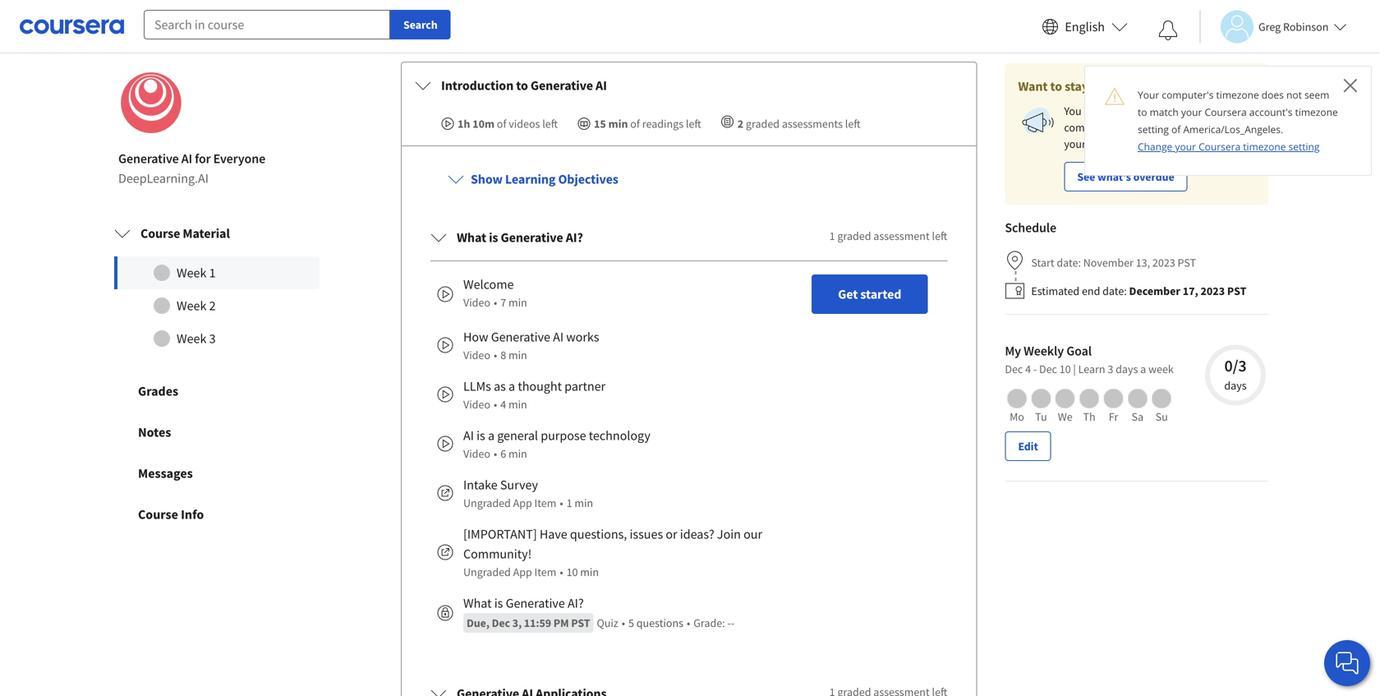 Task type: vqa. For each thing, say whether or not it's contained in the screenshot.


Task type: describe. For each thing, give the bounding box(es) containing it.
questions,
[[570, 526, 627, 543]]

chat with us image
[[1335, 650, 1361, 676]]

assessments
[[782, 116, 843, 131]]

1 vertical spatial coursera
[[1199, 140, 1241, 153]]

graded for assessment
[[838, 229, 872, 243]]

4 inside 'my weekly goal dec 4 - dec 10 | learn 3 days a week'
[[1026, 362, 1032, 377]]

a for partner
[[509, 378, 515, 395]]

generative for introduction to generative ai
[[531, 77, 593, 94]]

week for week 2
[[177, 298, 207, 314]]

seem
[[1305, 88, 1330, 102]]

11:59
[[524, 616, 552, 631]]

min inside welcome video • 7 min
[[509, 295, 527, 310]]

english
[[1065, 18, 1105, 35]]

grades
[[138, 383, 178, 400]]

info
[[181, 506, 204, 523]]

• inside how generative ai works video • 8 min
[[494, 348, 497, 363]]

welcome
[[464, 276, 514, 293]]

min inside [important] have questions, issues or ideas? join our community! ungraded app item • 10 min
[[581, 565, 599, 580]]

to inside your computer's timezone does not seem to match your coursera account's timezone setting of america/los_angeles. change your coursera timezone setting
[[1138, 105, 1148, 119]]

warning image
[[1105, 86, 1125, 106]]

purpose
[[541, 428, 586, 444]]

2 horizontal spatial 2
[[1110, 104, 1116, 119]]

of inside ". by completing them, you'll stay on track of your learning goal."
[[1244, 120, 1254, 135]]

greg
[[1259, 19, 1282, 34]]

course info link
[[99, 494, 335, 535]]

your down you'll on the top right
[[1176, 140, 1197, 153]]

questions
[[637, 616, 684, 631]]

10m
[[473, 116, 495, 131]]

your inside ". by completing them, you'll stay on track of your learning goal."
[[1065, 137, 1086, 151]]

material
[[183, 225, 230, 242]]

video inside welcome video • 7 min
[[464, 295, 491, 310]]

0/3
[[1225, 356, 1247, 376]]

0 vertical spatial pst
[[1178, 255, 1197, 270]]

5
[[629, 616, 635, 631]]

fr
[[1109, 410, 1119, 424]]

grade:
[[694, 616, 725, 631]]

works
[[566, 329, 600, 345]]

10 inside 'my weekly goal dec 4 - dec 10 | learn 3 days a week'
[[1060, 362, 1071, 377]]

show learning objectives
[[471, 171, 619, 188]]

course for course info
[[138, 506, 178, 523]]

notes
[[138, 424, 171, 441]]

coursera image
[[20, 13, 124, 40]]

search
[[404, 17, 438, 32]]

your computer's timezone does not seem to match your coursera account's timezone setting of america/los_angeles. change your coursera timezone setting
[[1138, 88, 1339, 153]]

0 horizontal spatial 2023
[[1153, 255, 1176, 270]]

assessment
[[874, 229, 930, 243]]

does
[[1262, 88, 1285, 102]]

to for introduction
[[516, 77, 528, 94]]

- inside 'my weekly goal dec 4 - dec 10 | learn 3 days a week'
[[1034, 362, 1037, 377]]

week 1
[[177, 265, 216, 281]]

video inside how generative ai works video • 8 min
[[464, 348, 491, 363]]

estimated
[[1032, 284, 1080, 299]]

left right the 'assessments'
[[846, 116, 861, 131]]

ai inside generative ai for everyone deeplearning.ai
[[181, 151, 192, 167]]

or
[[666, 526, 678, 543]]

1 horizontal spatial overdue
[[1184, 104, 1226, 119]]

goal.
[[1131, 137, 1154, 151]]

llms
[[464, 378, 491, 395]]

see what's overdue button
[[1065, 162, 1188, 192]]

you
[[1065, 104, 1082, 119]]

video inside llms as a thought partner video • 4 min
[[464, 397, 491, 412]]

of left the readings
[[631, 116, 640, 131]]

1h 10m of videos left
[[458, 116, 558, 131]]

we
[[1058, 410, 1073, 424]]

introduction to generative ai
[[441, 77, 607, 94]]

0 vertical spatial setting
[[1138, 122, 1170, 136]]

1 inside intake survey ungraded app item • 1 min
[[567, 496, 573, 511]]

• inside [important] have questions, issues or ideas? join our community! ungraded app item • 10 min
[[560, 565, 564, 580]]

learn
[[1079, 362, 1106, 377]]

intake survey ungraded app item • 1 min
[[464, 477, 593, 511]]

• left 5
[[622, 616, 625, 631]]

on inside ". by completing them, you'll stay on track of your learning goal."
[[1203, 120, 1215, 135]]

3 inside week 3 link
[[209, 331, 216, 347]]

get
[[838, 286, 858, 303]]

started
[[861, 286, 902, 303]]

min right "15" at the top left of the page
[[609, 116, 628, 131]]

generative inside how generative ai works video • 8 min
[[491, 329, 551, 345]]

1 horizontal spatial dec
[[1005, 362, 1024, 377]]

greg robinson
[[1259, 19, 1329, 34]]

video inside ai is a general purpose technology video • 6 min
[[464, 446, 491, 461]]

my weekly goal dec 4 - dec 10 | learn 3 days a week
[[1005, 343, 1174, 377]]

graded for assessments
[[746, 116, 780, 131]]

get started
[[838, 286, 902, 303]]

change
[[1138, 140, 1173, 153]]

a for purpose
[[488, 428, 495, 444]]

7
[[501, 295, 506, 310]]

show learning objectives button
[[435, 160, 632, 199]]

start date: november 13, 2023 pst
[[1032, 255, 1197, 270]]

locked image
[[437, 605, 454, 622]]

deeplearning.ai
[[118, 170, 209, 187]]

2 graded assessments left
[[738, 116, 861, 131]]

ungraded inside intake survey ungraded app item • 1 min
[[464, 496, 511, 511]]

our
[[744, 526, 763, 543]]

generative inside generative ai for everyone deeplearning.ai
[[118, 151, 179, 167]]

✕
[[1344, 72, 1359, 98]]

ungraded inside [important] have questions, issues or ideas? join our community! ungraded app item • 10 min
[[464, 565, 511, 580]]

0 horizontal spatial on
[[1092, 78, 1106, 95]]

show notifications image
[[1159, 21, 1179, 40]]

week 1 link
[[114, 257, 320, 290]]

survey
[[500, 477, 538, 493]]

✕ button
[[1344, 72, 1359, 98]]

left right the readings
[[686, 116, 702, 131]]

left right 'assessment'
[[932, 229, 948, 243]]

ai? for what is generative ai?
[[566, 230, 583, 246]]

• left the grade:
[[687, 616, 691, 631]]

to for want
[[1051, 78, 1063, 95]]

messages link
[[99, 453, 335, 494]]

min inside how generative ai works video • 8 min
[[509, 348, 527, 363]]

thought
[[518, 378, 562, 395]]

week 3 link
[[114, 322, 320, 355]]

1 horizontal spatial 2023
[[1201, 284, 1226, 299]]

0 horizontal spatial stay
[[1065, 78, 1089, 95]]

1 vertical spatial 1
[[209, 265, 216, 281]]

mo
[[1010, 410, 1025, 424]]

[important]
[[464, 526, 537, 543]]

track?
[[1109, 78, 1144, 95]]

4 inside llms as a thought partner video • 4 min
[[501, 397, 506, 412]]

english button
[[1036, 0, 1135, 53]]

generative ai for everyone deeplearning.ai
[[118, 151, 266, 187]]

learning
[[1089, 137, 1128, 151]]

not
[[1287, 88, 1303, 102]]

app inside [important] have questions, issues or ideas? join our community! ungraded app item • 10 min
[[513, 565, 532, 580]]

start
[[1032, 255, 1055, 270]]

ai inside how generative ai works video • 8 min
[[553, 329, 564, 345]]

edit button
[[1005, 432, 1052, 461]]

min inside llms as a thought partner video • 4 min
[[509, 397, 527, 412]]

messages
[[138, 465, 193, 482]]

pst inside "what is generative ai? due, dec 3, 11:59 pm pst quiz • 5 questions • grade: --"
[[571, 616, 591, 631]]

1 horizontal spatial date:
[[1103, 284, 1127, 299]]

10 inside [important] have questions, issues or ideas? join our community! ungraded app item • 10 min
[[567, 565, 578, 580]]

.
[[1226, 104, 1229, 119]]

2 vertical spatial timezone
[[1244, 140, 1287, 153]]

week for week 3
[[177, 331, 207, 347]]

estimated end date: december 17, 2023 pst
[[1032, 284, 1247, 299]]

partner
[[565, 378, 606, 395]]

ai is a general purpose technology video • 6 min
[[464, 428, 651, 461]]

see what's overdue
[[1078, 170, 1175, 184]]

what is generative ai? due, dec 3, 11:59 pm pst quiz • 5 questions • grade: --
[[464, 595, 735, 631]]



Task type: locate. For each thing, give the bounding box(es) containing it.
1 vertical spatial timezone
[[1296, 105, 1339, 119]]

course left the info
[[138, 506, 178, 523]]

2 up week 3 link
[[209, 298, 216, 314]]

to right the 'want'
[[1051, 78, 1063, 95]]

ungraded down community!
[[464, 565, 511, 580]]

min right 8
[[509, 348, 527, 363]]

2 app from the top
[[513, 565, 532, 580]]

ai left for
[[181, 151, 192, 167]]

ungraded
[[464, 496, 511, 511], [464, 565, 511, 580]]

8
[[501, 348, 506, 363]]

completing
[[1065, 120, 1119, 135]]

0 vertical spatial on
[[1092, 78, 1106, 95]]

generative up 8
[[491, 329, 551, 345]]

0 horizontal spatial 4
[[501, 397, 506, 412]]

end
[[1082, 284, 1101, 299]]

1 horizontal spatial graded
[[838, 229, 872, 243]]

• inside ai is a general purpose technology video • 6 min
[[494, 446, 497, 461]]

video
[[464, 295, 491, 310], [464, 348, 491, 363], [464, 397, 491, 412], [464, 446, 491, 461]]

generative for what is generative ai? due, dec 3, 11:59 pm pst quiz • 5 questions • grade: --
[[506, 595, 565, 612]]

setting
[[1138, 122, 1170, 136], [1289, 140, 1320, 153]]

week up "week 2"
[[177, 265, 207, 281]]

item inside [important] have questions, issues or ideas? join our community! ungraded app item • 10 min
[[535, 565, 557, 580]]

week for week 1
[[177, 265, 207, 281]]

0 vertical spatial timezone
[[1217, 88, 1260, 102]]

4
[[1026, 362, 1032, 377], [501, 397, 506, 412]]

2023 right 13,
[[1153, 255, 1176, 270]]

1 horizontal spatial 10
[[1060, 362, 1071, 377]]

-
[[1034, 362, 1037, 377], [728, 616, 731, 631], [731, 616, 735, 631]]

on
[[1092, 78, 1106, 95], [1203, 120, 1215, 135]]

days left week
[[1116, 362, 1139, 377]]

date: right end
[[1103, 284, 1127, 299]]

have
[[540, 526, 568, 543]]

0 horizontal spatial setting
[[1138, 122, 1170, 136]]

course material button
[[101, 211, 333, 257]]

1 up the get started button
[[830, 229, 836, 243]]

3 week from the top
[[177, 331, 207, 347]]

0 horizontal spatial days
[[1116, 362, 1139, 377]]

what for what is generative ai?
[[457, 230, 487, 246]]

0 vertical spatial app
[[513, 496, 532, 511]]

2 vertical spatial pst
[[571, 616, 591, 631]]

1 app from the top
[[513, 496, 532, 511]]

1 horizontal spatial a
[[509, 378, 515, 395]]

generative for what is generative ai?
[[501, 230, 564, 246]]

change your coursera timezone setting link
[[1138, 140, 1320, 153]]

1 vertical spatial setting
[[1289, 140, 1320, 153]]

days down 0/3
[[1225, 378, 1247, 393]]

1 vertical spatial a
[[509, 378, 515, 395]]

graded left the 'assessments'
[[746, 116, 780, 131]]

2 horizontal spatial dec
[[1040, 362, 1058, 377]]

1 vertical spatial 4
[[501, 397, 506, 412]]

ai? inside "what is generative ai? due, dec 3, 11:59 pm pst quiz • 5 questions • grade: --"
[[568, 595, 584, 612]]

week 2 link
[[114, 290, 320, 322]]

what's
[[1098, 170, 1132, 184]]

of right the track
[[1244, 120, 1254, 135]]

2 vertical spatial week
[[177, 331, 207, 347]]

ai? up the pm at left
[[568, 595, 584, 612]]

•
[[494, 295, 497, 310], [494, 348, 497, 363], [494, 397, 497, 412], [494, 446, 497, 461], [560, 496, 564, 511], [560, 565, 564, 580], [622, 616, 625, 631], [687, 616, 691, 631]]

to up videos
[[516, 77, 528, 94]]

0 vertical spatial graded
[[746, 116, 780, 131]]

0 vertical spatial overdue
[[1184, 104, 1226, 119]]

1 vertical spatial item
[[535, 565, 557, 580]]

1 vertical spatial 10
[[567, 565, 578, 580]]

timezone down account's
[[1244, 140, 1287, 153]]

15
[[594, 116, 606, 131]]

generative up videos
[[531, 77, 593, 94]]

0 vertical spatial stay
[[1065, 78, 1089, 95]]

1 item from the top
[[535, 496, 557, 511]]

th
[[1084, 410, 1096, 424]]

1 vertical spatial days
[[1225, 378, 1247, 393]]

3 right learn
[[1108, 362, 1114, 377]]

0 horizontal spatial overdue
[[1134, 170, 1175, 184]]

1 vertical spatial week
[[177, 298, 207, 314]]

2 ungraded from the top
[[464, 565, 511, 580]]

of down match
[[1172, 122, 1181, 136]]

3 down week 2 link
[[209, 331, 216, 347]]

1h
[[458, 116, 470, 131]]

0 horizontal spatial 3
[[209, 331, 216, 347]]

generative up deeplearning.ai
[[118, 151, 179, 167]]

video down how
[[464, 348, 491, 363]]

is inside "what is generative ai? due, dec 3, 11:59 pm pst quiz • 5 questions • grade: --"
[[495, 595, 503, 612]]

1 graded assessment left
[[830, 229, 948, 243]]

video down welcome
[[464, 295, 491, 310]]

1 horizontal spatial 3
[[1108, 362, 1114, 377]]

• up have
[[560, 496, 564, 511]]

2023 right '17,'
[[1201, 284, 1226, 299]]

due,
[[467, 616, 490, 631]]

app inside intake survey ungraded app item • 1 min
[[513, 496, 532, 511]]

computer's
[[1162, 88, 1214, 102]]

0 horizontal spatial dec
[[492, 616, 510, 631]]

2 right have
[[1110, 104, 1116, 119]]

is up welcome
[[489, 230, 498, 246]]

to up them,
[[1138, 105, 1148, 119]]

10 left the | at bottom
[[1060, 362, 1071, 377]]

0 horizontal spatial graded
[[746, 116, 780, 131]]

2 vertical spatial a
[[488, 428, 495, 444]]

item down have
[[535, 565, 557, 580]]

is down community!
[[495, 595, 503, 612]]

app
[[513, 496, 532, 511], [513, 565, 532, 580]]

2 week from the top
[[177, 298, 207, 314]]

dec down my
[[1005, 362, 1024, 377]]

introduction to generative ai button
[[402, 63, 977, 109]]

• left 8
[[494, 348, 497, 363]]

0 vertical spatial a
[[1141, 362, 1147, 377]]

• inside welcome video • 7 min
[[494, 295, 497, 310]]

edit
[[1019, 439, 1039, 454]]

generative down the show learning objectives button
[[501, 230, 564, 246]]

generative inside "what is generative ai? due, dec 3, 11:59 pm pst quiz • 5 questions • grade: --"
[[506, 595, 565, 612]]

a
[[1141, 362, 1147, 377], [509, 378, 515, 395], [488, 428, 495, 444]]

what inside "what is generative ai? due, dec 3, 11:59 pm pst quiz • 5 questions • grade: --"
[[464, 595, 492, 612]]

issues
[[630, 526, 663, 543]]

is inside ai is a general purpose technology video • 6 min
[[477, 428, 486, 444]]

your down computer's
[[1182, 105, 1203, 119]]

days inside 'my weekly goal dec 4 - dec 10 | learn 3 days a week'
[[1116, 362, 1139, 377]]

1 vertical spatial 3
[[1108, 362, 1114, 377]]

2 vertical spatial is
[[495, 595, 503, 612]]

welcome video • 7 min
[[464, 276, 527, 310]]

2 horizontal spatial 1
[[830, 229, 836, 243]]

0 horizontal spatial 1
[[209, 265, 216, 281]]

2 horizontal spatial a
[[1141, 362, 1147, 377]]

1 vertical spatial ai?
[[568, 595, 584, 612]]

dec down weekly
[[1040, 362, 1058, 377]]

how generative ai works video • 8 min
[[464, 329, 600, 363]]

on left the track
[[1203, 120, 1215, 135]]

0 horizontal spatial pst
[[571, 616, 591, 631]]

1 vertical spatial overdue
[[1134, 170, 1175, 184]]

weekly
[[1024, 343, 1064, 359]]

what up due,
[[464, 595, 492, 612]]

search button
[[390, 10, 451, 39]]

a inside llms as a thought partner video • 4 min
[[509, 378, 515, 395]]

week down "week 2"
[[177, 331, 207, 347]]

1 horizontal spatial on
[[1203, 120, 1215, 135]]

0 vertical spatial ungraded
[[464, 496, 511, 511]]

week up week 3
[[177, 298, 207, 314]]

min inside intake survey ungraded app item • 1 min
[[575, 496, 593, 511]]

is
[[489, 230, 498, 246], [477, 428, 486, 444], [495, 595, 503, 612]]

of right 10m
[[497, 116, 507, 131]]

13,
[[1136, 255, 1151, 270]]

17,
[[1183, 284, 1199, 299]]

0 vertical spatial week
[[177, 265, 207, 281]]

course info
[[138, 506, 204, 523]]

1 week from the top
[[177, 265, 207, 281]]

you have 2 assignments overdue
[[1065, 104, 1226, 119]]

november
[[1084, 255, 1134, 270]]

1 vertical spatial is
[[477, 428, 486, 444]]

pst
[[1178, 255, 1197, 270], [1228, 284, 1247, 299], [571, 616, 591, 631]]

ai? down the objectives on the left
[[566, 230, 583, 246]]

1 vertical spatial pst
[[1228, 284, 1247, 299]]

ungraded down intake on the left of the page
[[464, 496, 511, 511]]

0 vertical spatial coursera
[[1205, 105, 1247, 119]]

0 horizontal spatial 10
[[567, 565, 578, 580]]

tu
[[1036, 410, 1048, 424]]

1 vertical spatial course
[[138, 506, 178, 523]]

1 horizontal spatial pst
[[1178, 255, 1197, 270]]

week
[[1149, 362, 1174, 377]]

is for what is generative ai? due, dec 3, 11:59 pm pst quiz • 5 questions • grade: --
[[495, 595, 503, 612]]

1 vertical spatial date:
[[1103, 284, 1127, 299]]

llms as a thought partner video • 4 min
[[464, 378, 606, 412]]

everyone
[[213, 151, 266, 167]]

readings
[[643, 116, 684, 131]]

timezone
[[1217, 88, 1260, 102], [1296, 105, 1339, 119], [1244, 140, 1287, 153]]

dec inside "what is generative ai? due, dec 3, 11:59 pm pst quiz • 5 questions • grade: --"
[[492, 616, 510, 631]]

1 vertical spatial stay
[[1181, 120, 1200, 135]]

2 vertical spatial 1
[[567, 496, 573, 511]]

0 vertical spatial 1
[[830, 229, 836, 243]]

is for what is generative ai?
[[489, 230, 498, 246]]

4 down weekly
[[1026, 362, 1032, 377]]

overdue down computer's
[[1184, 104, 1226, 119]]

min down questions, at the left of the page
[[581, 565, 599, 580]]

a left "general" on the bottom of page
[[488, 428, 495, 444]]

ai left works
[[553, 329, 564, 345]]

timezone down the seem
[[1296, 105, 1339, 119]]

1 vertical spatial ungraded
[[464, 565, 511, 580]]

your
[[1182, 105, 1203, 119], [1065, 137, 1086, 151], [1176, 140, 1197, 153]]

1 ungraded from the top
[[464, 496, 511, 511]]

videos
[[509, 116, 540, 131]]

2
[[1110, 104, 1116, 119], [738, 116, 744, 131], [209, 298, 216, 314]]

what for what is generative ai? due, dec 3, 11:59 pm pst quiz • 5 questions • grade: --
[[464, 595, 492, 612]]

ai inside dropdown button
[[596, 77, 607, 94]]

overdue down change
[[1134, 170, 1175, 184]]

item inside intake survey ungraded app item • 1 min
[[535, 496, 557, 511]]

0 vertical spatial date:
[[1057, 255, 1082, 270]]

video left 6
[[464, 446, 491, 461]]

1 horizontal spatial to
[[1051, 78, 1063, 95]]

track
[[1217, 120, 1242, 135]]

min down thought
[[509, 397, 527, 412]]

1 vertical spatial graded
[[838, 229, 872, 243]]

pst right '17,'
[[1228, 284, 1247, 299]]

schedule
[[1005, 220, 1057, 236]]

left right videos
[[543, 116, 558, 131]]

0 vertical spatial 10
[[1060, 362, 1071, 377]]

0 vertical spatial 3
[[209, 331, 216, 347]]

grades link
[[99, 371, 335, 412]]

1 video from the top
[[464, 295, 491, 310]]

setting up change
[[1138, 122, 1170, 136]]

loud megaphone image image
[[1019, 103, 1058, 142]]

1 horizontal spatial 1
[[567, 496, 573, 511]]

2 horizontal spatial pst
[[1228, 284, 1247, 299]]

of inside your computer's timezone does not seem to match your coursera account's timezone setting of america/los_angeles. change your coursera timezone setting
[[1172, 122, 1181, 136]]

introduction
[[441, 77, 514, 94]]

ideas?
[[680, 526, 715, 543]]

on up have
[[1092, 78, 1106, 95]]

date:
[[1057, 255, 1082, 270], [1103, 284, 1127, 299]]

0 vertical spatial is
[[489, 230, 498, 246]]

graded
[[746, 116, 780, 131], [838, 229, 872, 243]]

your down completing
[[1065, 137, 1086, 151]]

0 vertical spatial course
[[141, 225, 180, 242]]

min inside ai is a general purpose technology video • 6 min
[[509, 446, 527, 461]]

app down community!
[[513, 565, 532, 580]]

help center image
[[1338, 653, 1358, 673]]

stay inside ". by completing them, you'll stay on track of your learning goal."
[[1181, 120, 1200, 135]]

them,
[[1121, 120, 1150, 135]]

date: right the start
[[1057, 255, 1082, 270]]

2 horizontal spatial to
[[1138, 105, 1148, 119]]

min right 7
[[509, 295, 527, 310]]

app down survey
[[513, 496, 532, 511]]

4 video from the top
[[464, 446, 491, 461]]

10 down have
[[567, 565, 578, 580]]

1 horizontal spatial 4
[[1026, 362, 1032, 377]]

item down survey
[[535, 496, 557, 511]]

goal
[[1067, 343, 1092, 359]]

coursera down the track
[[1199, 140, 1241, 153]]

0 vertical spatial days
[[1116, 362, 1139, 377]]

0 vertical spatial 4
[[1026, 362, 1032, 377]]

week inside week 3 link
[[177, 331, 207, 347]]

pst up '17,'
[[1178, 255, 1197, 270]]

assignments
[[1118, 104, 1182, 119]]

1 vertical spatial on
[[1203, 120, 1215, 135]]

Search in course text field
[[144, 10, 390, 39]]

a inside 'my weekly goal dec 4 - dec 10 | learn 3 days a week'
[[1141, 362, 1147, 377]]

• left 6
[[494, 446, 497, 461]]

a right as
[[509, 378, 515, 395]]

1 horizontal spatial days
[[1225, 378, 1247, 393]]

generative inside dropdown button
[[531, 77, 593, 94]]

• down as
[[494, 397, 497, 412]]

1 horizontal spatial stay
[[1181, 120, 1200, 135]]

0 vertical spatial item
[[535, 496, 557, 511]]

want to stay on track?
[[1019, 78, 1144, 95]]

week inside week 2 link
[[177, 298, 207, 314]]

2 down introduction to generative ai dropdown button
[[738, 116, 744, 131]]

1 horizontal spatial setting
[[1289, 140, 1320, 153]]

is for ai is a general purpose technology video • 6 min
[[477, 428, 486, 444]]

stay up you
[[1065, 78, 1089, 95]]

what
[[457, 230, 487, 246], [464, 595, 492, 612]]

ai inside ai is a general purpose technology video • 6 min
[[464, 428, 474, 444]]

video down llms
[[464, 397, 491, 412]]

sa
[[1132, 410, 1144, 424]]

december
[[1130, 284, 1181, 299]]

what is generative ai?
[[457, 230, 583, 246]]

timezone mismatch warning modal dialog
[[1085, 66, 1373, 176]]

3 inside 'my weekly goal dec 4 - dec 10 | learn 3 days a week'
[[1108, 362, 1114, 377]]

0 horizontal spatial to
[[516, 77, 528, 94]]

course material
[[141, 225, 230, 242]]

overdue inside button
[[1134, 170, 1175, 184]]

my
[[1005, 343, 1022, 359]]

is left "general" on the bottom of page
[[477, 428, 486, 444]]

0 horizontal spatial 2
[[209, 298, 216, 314]]

• down have
[[560, 565, 564, 580]]

min up questions, at the left of the page
[[575, 496, 593, 511]]

deeplearning.ai image
[[118, 70, 184, 136]]

want
[[1019, 78, 1048, 95]]

course for course material
[[141, 225, 180, 242]]

learning
[[505, 171, 556, 188]]

graded left 'assessment'
[[838, 229, 872, 243]]

setting down account's
[[1289, 140, 1320, 153]]

1 vertical spatial what
[[464, 595, 492, 612]]

match
[[1150, 105, 1179, 119]]

ai left "general" on the bottom of page
[[464, 428, 474, 444]]

timezone up the "by"
[[1217, 88, 1260, 102]]

0/3 days
[[1225, 356, 1247, 393]]

to inside dropdown button
[[516, 77, 528, 94]]

4 down as
[[501, 397, 506, 412]]

2 item from the top
[[535, 565, 557, 580]]

• left 7
[[494, 295, 497, 310]]

ai? for what is generative ai? due, dec 3, 11:59 pm pst quiz • 5 questions • grade: --
[[568, 595, 584, 612]]

0 vertical spatial 2023
[[1153, 255, 1176, 270]]

0 vertical spatial ai?
[[566, 230, 583, 246]]

0 horizontal spatial date:
[[1057, 255, 1082, 270]]

week 2
[[177, 298, 216, 314]]

3 video from the top
[[464, 397, 491, 412]]

pst right the pm at left
[[571, 616, 591, 631]]

stay
[[1065, 78, 1089, 95], [1181, 120, 1200, 135]]

see
[[1078, 170, 1096, 184]]

0 horizontal spatial a
[[488, 428, 495, 444]]

technology
[[589, 428, 651, 444]]

6
[[501, 446, 506, 461]]

generative up "11:59"
[[506, 595, 565, 612]]

1 horizontal spatial 2
[[738, 116, 744, 131]]

a inside ai is a general purpose technology video • 6 min
[[488, 428, 495, 444]]

• inside intake survey ungraded app item • 1 min
[[560, 496, 564, 511]]

your
[[1138, 88, 1160, 102]]

1 vertical spatial 2023
[[1201, 284, 1226, 299]]

1 vertical spatial app
[[513, 565, 532, 580]]

coursera up the track
[[1205, 105, 1247, 119]]

2 video from the top
[[464, 348, 491, 363]]

course inside dropdown button
[[141, 225, 180, 242]]

2023
[[1153, 255, 1176, 270], [1201, 284, 1226, 299]]

what up welcome
[[457, 230, 487, 246]]

ai?
[[566, 230, 583, 246], [568, 595, 584, 612]]

stay right you'll on the top right
[[1181, 120, 1200, 135]]

• inside llms as a thought partner video • 4 min
[[494, 397, 497, 412]]

course left material
[[141, 225, 180, 242]]

0 vertical spatial what
[[457, 230, 487, 246]]

min right 6
[[509, 446, 527, 461]]

overdue
[[1184, 104, 1226, 119], [1134, 170, 1175, 184]]

|
[[1074, 362, 1077, 377]]

3,
[[513, 616, 522, 631]]

1 up week 2 link
[[209, 265, 216, 281]]

a left week
[[1141, 362, 1147, 377]]

quiz
[[597, 616, 619, 631]]

1 up have
[[567, 496, 573, 511]]

week inside "week 1" link
[[177, 265, 207, 281]]



